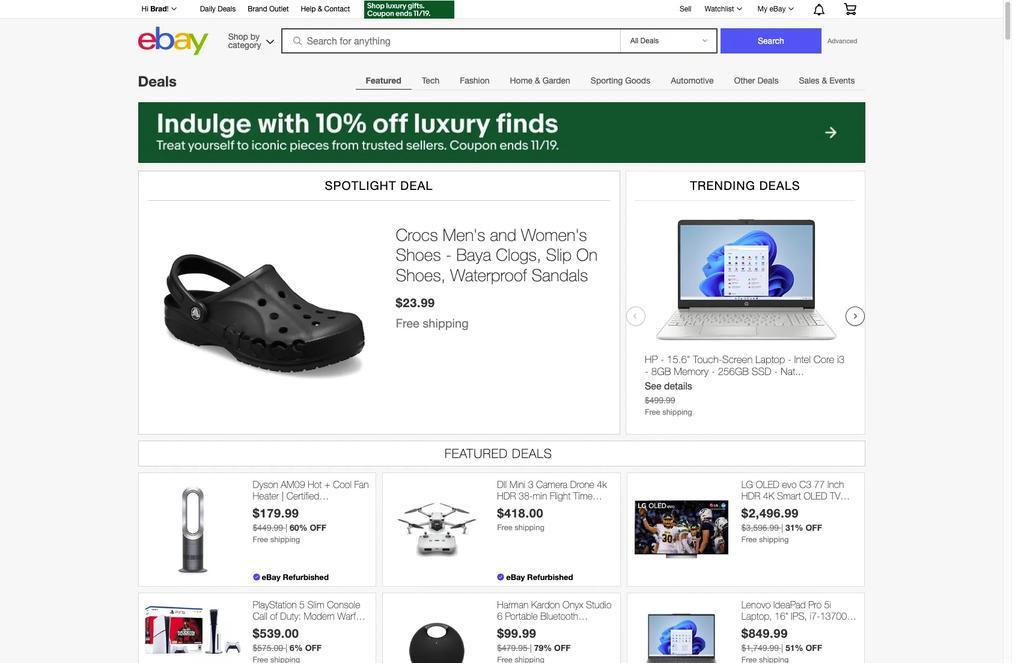 Task type: locate. For each thing, give the bounding box(es) containing it.
1 vertical spatial +
[[291, 622, 297, 633]]

| inside the $2,496.99 $3,596.99 | 31% off free shipping
[[782, 523, 784, 533]]

- down the touch-
[[711, 366, 715, 378]]

$575.00
[[253, 643, 283, 653]]

None submit
[[721, 28, 822, 54]]

featured for featured
[[366, 75, 402, 85]]

women's
[[521, 225, 587, 245]]

0 horizontal spatial oled
[[756, 479, 780, 490]]

intel
[[794, 353, 811, 365]]

watchlist link
[[698, 2, 748, 16]]

home & garden
[[510, 76, 571, 85]]

0 horizontal spatial &
[[318, 5, 322, 13]]

featured inside menu bar
[[366, 75, 402, 85]]

hdr inside dil mini 3 camera drone 4k hdr 38-min flight time vertical shooting
[[497, 491, 516, 501]]

1 horizontal spatial oled
[[804, 491, 828, 501]]

0 vertical spatial featured
[[366, 75, 402, 85]]

2 hdr from the left
[[742, 491, 761, 501]]

1 vertical spatial featured
[[445, 446, 508, 460]]

shipping inside the $418.00 free shipping
[[515, 523, 545, 532]]

hdr up (2023)
[[742, 491, 761, 501]]

1 horizontal spatial featured
[[445, 446, 508, 460]]

clogs,
[[496, 245, 542, 265]]

deals inside daily deals link
[[218, 5, 236, 13]]

off right '31%' on the right of the page
[[806, 523, 823, 533]]

0 horizontal spatial hdr
[[497, 491, 516, 501]]

lg oled evo c3 77 inch hdr 4k smart oled tv (2023) link
[[742, 479, 859, 513]]

home inside the lenovo ideapad pro 5i laptop, 16" ips,  i7-13700h, gb, 512gb ssd, win 11 home
[[742, 634, 766, 645]]

|
[[282, 491, 284, 501], [286, 523, 287, 533], [782, 523, 784, 533], [286, 643, 287, 653], [530, 643, 532, 653], [782, 643, 784, 653]]

| left 6%
[[286, 643, 287, 653]]

ebay up harman
[[506, 572, 525, 582]]

79%
[[534, 643, 552, 653]]

ebay refurbished up 'kardon'
[[506, 572, 573, 582]]

off for $179.99
[[310, 523, 326, 533]]

baya
[[456, 245, 491, 265]]

ssd
[[752, 366, 771, 378]]

+ down the duty:
[[291, 622, 297, 633]]

hdr
[[497, 491, 516, 501], [742, 491, 761, 501]]

off right 6%
[[305, 643, 322, 653]]

crocs
[[396, 225, 438, 245]]

& left garden
[[535, 76, 540, 85]]

free down $23.99
[[396, 316, 420, 330]]

- down hp at the right bottom
[[645, 366, 648, 378]]

$539.00 $575.00 | 6% off
[[253, 626, 322, 653]]

1 horizontal spatial &
[[535, 76, 540, 85]]

shipping down 60%
[[270, 535, 300, 544]]

off inside the $2,496.99 $3,596.99 | 31% off free shipping
[[806, 523, 823, 533]]

5i
[[825, 599, 832, 610]]

oled
[[756, 479, 780, 490], [804, 491, 828, 501]]

- left "black"
[[533, 622, 537, 633]]

i7-
[[810, 611, 821, 622]]

deals inside other deals link
[[758, 76, 779, 85]]

| down the am09 in the bottom left of the page
[[282, 491, 284, 501]]

1 hdr from the left
[[497, 491, 516, 501]]

1 vertical spatial home
[[742, 634, 766, 645]]

refurbished down heater at the bottom
[[253, 502, 301, 513]]

modern
[[304, 611, 335, 622]]

shop by category banner
[[135, 0, 866, 58]]

| for $539.00
[[286, 643, 287, 653]]

hi brad !
[[142, 4, 169, 13]]

playstation down 'modern'
[[300, 622, 344, 633]]

sales & events
[[799, 76, 855, 85]]

shipping inside $179.99 $449.99 | 60% off free shipping
[[270, 535, 300, 544]]

your shopping cart image
[[843, 3, 857, 15]]

0 vertical spatial home
[[510, 76, 533, 85]]

harman
[[497, 599, 529, 610]]

featured tab list
[[356, 68, 866, 93]]

featured
[[366, 75, 402, 85], [445, 446, 508, 460]]

home left garden
[[510, 76, 533, 85]]

0 vertical spatial +
[[325, 479, 330, 490]]

60%
[[290, 523, 308, 533]]

other
[[734, 76, 756, 85]]

+ inside playstation 5 slim console call of duty: modern warfare iii bundle + playstation
[[291, 622, 297, 633]]

featured up the dil
[[445, 446, 508, 460]]

0 vertical spatial oled
[[756, 479, 780, 490]]

account navigation
[[135, 0, 866, 20]]

shop by category button
[[223, 27, 277, 53]]

1 horizontal spatial ebay
[[506, 572, 525, 582]]

free down vertical
[[497, 523, 513, 532]]

| left '31%' on the right of the page
[[782, 523, 784, 533]]

& inside account 'navigation'
[[318, 5, 322, 13]]

- inside harman kardon onyx studio 6 portable bluetooth speaker - black
[[533, 622, 537, 633]]

home inside featured menu bar
[[510, 76, 533, 85]]

time
[[573, 491, 593, 501]]

goods
[[625, 76, 651, 85]]

iii
[[253, 622, 258, 633]]

off for $849.99
[[806, 643, 823, 653]]

tech link
[[412, 69, 450, 93]]

laptop,
[[742, 611, 772, 622]]

$2,496.99
[[742, 506, 799, 520]]

studio
[[586, 599, 612, 610]]

& right help
[[318, 5, 322, 13]]

vertical
[[497, 502, 525, 513]]

off right 79%
[[554, 643, 571, 653]]

- left baya
[[446, 245, 452, 265]]

free down $3,596.99
[[742, 535, 757, 544]]

off inside $179.99 $449.99 | 60% off free shipping
[[310, 523, 326, 533]]

mini
[[510, 479, 526, 490]]

other deals link
[[724, 69, 789, 93]]

details
[[664, 381, 692, 391]]

featured left tech link
[[366, 75, 402, 85]]

refurbished
[[253, 502, 301, 513], [283, 572, 329, 582], [527, 572, 573, 582]]

| left 79%
[[530, 643, 532, 653]]

oled down 77
[[804, 491, 828, 501]]

off for $539.00
[[305, 643, 322, 653]]

hdr for $418.00
[[497, 491, 516, 501]]

cool
[[333, 479, 352, 490]]

$499.99
[[645, 396, 675, 405]]

$479.95
[[497, 643, 528, 653]]

| inside dyson am09 hot + cool fan heater | certified refurbished
[[282, 491, 284, 501]]

lg
[[742, 479, 753, 490]]

2 horizontal spatial ebay
[[770, 5, 786, 13]]

| left 51%
[[782, 643, 784, 653]]

tv
[[830, 491, 841, 501]]

bluetooth
[[541, 611, 579, 622]]

free down $499.99
[[645, 408, 660, 417]]

nat...
[[781, 366, 804, 378]]

shipping down $499.99
[[662, 408, 692, 417]]

0 horizontal spatial +
[[291, 622, 297, 633]]

core
[[814, 353, 834, 365]]

0 horizontal spatial playstation
[[253, 599, 297, 610]]

1 horizontal spatial +
[[325, 479, 330, 490]]

0 horizontal spatial home
[[510, 76, 533, 85]]

get the coupon image
[[365, 1, 455, 19]]

sell
[[680, 5, 692, 13]]

help & contact
[[301, 5, 350, 13]]

shipping
[[423, 316, 469, 330], [662, 408, 692, 417], [515, 523, 545, 532], [270, 535, 300, 544], [759, 535, 789, 544]]

2 ebay refurbished from the left
[[506, 572, 573, 582]]

$539.00
[[253, 626, 299, 640]]

refurbished up 5 on the bottom left
[[283, 572, 329, 582]]

ebay up of
[[262, 572, 281, 582]]

ebay inside 'link'
[[770, 5, 786, 13]]

featured link
[[356, 69, 412, 93]]

min
[[533, 491, 547, 501]]

1 horizontal spatial hdr
[[742, 491, 761, 501]]

2 horizontal spatial &
[[822, 76, 828, 85]]

off inside $539.00 $575.00 | 6% off
[[305, 643, 322, 653]]

off inside $849.99 $1,749.99 | 51% off
[[806, 643, 823, 653]]

spotlight
[[325, 178, 397, 192]]

deals for featured deals
[[512, 446, 553, 460]]

1 horizontal spatial home
[[742, 634, 766, 645]]

contact
[[324, 5, 350, 13]]

| inside $539.00 $575.00 | 6% off
[[286, 643, 287, 653]]

| inside $849.99 $1,749.99 | 51% off
[[782, 643, 784, 653]]

refurbished up 'kardon'
[[527, 572, 573, 582]]

& right 'sales'
[[822, 76, 828, 85]]

hp - 15.6" touch-screen laptop - intel core i3 - 8gb memory - 256gb ssd - nat... link
[[645, 353, 848, 381]]

featured deals
[[445, 446, 553, 460]]

playstation up of
[[253, 599, 297, 610]]

3
[[528, 479, 534, 490]]

shop
[[228, 32, 248, 41]]

0 horizontal spatial ebay refurbished
[[262, 572, 329, 582]]

none submit inside shop by category banner
[[721, 28, 822, 54]]

shipping down $3,596.99
[[759, 535, 789, 544]]

ebay refurbished up 5 on the bottom left
[[262, 572, 329, 582]]

outlet
[[269, 5, 289, 13]]

& for events
[[822, 76, 828, 85]]

$179.99 $449.99 | 60% off free shipping
[[253, 506, 326, 544]]

on
[[577, 245, 598, 265]]

sporting goods link
[[581, 69, 661, 93]]

hdr for $2,496.99
[[742, 491, 761, 501]]

1 horizontal spatial ebay refurbished
[[506, 572, 573, 582]]

- up 'nat...'
[[788, 353, 791, 365]]

drone
[[570, 479, 595, 490]]

free inside the $418.00 free shipping
[[497, 523, 513, 532]]

inch
[[828, 479, 844, 490]]

shipping down $418.00
[[515, 523, 545, 532]]

ebay right my
[[770, 5, 786, 13]]

+ right the 'hot'
[[325, 479, 330, 490]]

1 vertical spatial playstation
[[300, 622, 344, 633]]

| inside the $99.99 $479.95 | 79% off
[[530, 643, 532, 653]]

featured menu bar
[[356, 68, 866, 93]]

- down laptop
[[774, 366, 778, 378]]

0 horizontal spatial featured
[[366, 75, 402, 85]]

| left 60%
[[286, 523, 287, 533]]

free down "$449.99"
[[253, 535, 268, 544]]

home down gb,
[[742, 634, 766, 645]]

free
[[396, 316, 420, 330], [645, 408, 660, 417], [497, 523, 513, 532], [253, 535, 268, 544], [742, 535, 757, 544]]

brand
[[248, 5, 267, 13]]

off right 51%
[[806, 643, 823, 653]]

daily deals
[[200, 5, 236, 13]]

off right 60%
[[310, 523, 326, 533]]

shoes
[[396, 245, 441, 265]]

hdr inside lg oled evo c3 77 inch hdr 4k smart oled tv (2023)
[[742, 491, 761, 501]]

slip
[[546, 245, 572, 265]]

| for $99.99
[[530, 643, 532, 653]]

tech
[[422, 76, 440, 85]]

warfare
[[338, 611, 368, 622]]

off inside the $99.99 $479.95 | 79% off
[[554, 643, 571, 653]]

brad
[[150, 4, 167, 13]]

oled up 4k
[[756, 479, 780, 490]]

0 horizontal spatial ebay
[[262, 572, 281, 582]]

hdr up vertical
[[497, 491, 516, 501]]

touch-
[[693, 353, 722, 365]]

!
[[167, 5, 169, 13]]

shipping down $23.99
[[423, 316, 469, 330]]

16"
[[775, 611, 789, 622]]

deal
[[400, 178, 433, 192]]

$23.99
[[396, 295, 435, 309]]

4k
[[763, 491, 775, 501]]

free inside hp - 15.6" touch-screen laptop - intel core i3 - 8gb memory - 256gb ssd - nat... see details $499.99 free shipping
[[645, 408, 660, 417]]



Task type: vqa. For each thing, say whether or not it's contained in the screenshot.
ideapad
yes



Task type: describe. For each thing, give the bounding box(es) containing it.
sales & events link
[[789, 69, 866, 93]]

off for $2,496.99
[[806, 523, 823, 533]]

5
[[299, 599, 305, 610]]

| for $849.99
[[782, 643, 784, 653]]

$1,749.99
[[742, 643, 779, 653]]

heater
[[253, 491, 279, 501]]

crocs men's and women's shoes - baya clogs, slip on shoes, waterproof sandals
[[396, 225, 598, 285]]

garden
[[543, 76, 571, 85]]

256gb
[[718, 366, 749, 378]]

i3
[[837, 353, 845, 365]]

lenovo ideapad pro 5i laptop, 16" ips,  i7-13700h, gb, 512gb ssd, win 11 home
[[742, 599, 856, 645]]

$418.00
[[497, 506, 544, 520]]

certified
[[287, 491, 319, 501]]

$3,596.99
[[742, 523, 779, 533]]

playstation 5 slim console call of duty: modern warfare iii bundle + playstation link
[[253, 599, 370, 633]]

ips,
[[791, 611, 808, 622]]

6
[[497, 611, 503, 622]]

dyson am09 hot + cool fan heater | certified refurbished link
[[253, 479, 370, 513]]

daily deals link
[[200, 3, 236, 16]]

men's
[[443, 225, 485, 245]]

laptop
[[755, 353, 785, 365]]

- inside crocs men's and women's shoes - baya clogs, slip on shoes, waterproof sandals
[[446, 245, 452, 265]]

kardon
[[531, 599, 560, 610]]

15.6"
[[667, 353, 690, 365]]

& for contact
[[318, 5, 322, 13]]

$179.99
[[253, 506, 299, 520]]

help
[[301, 5, 316, 13]]

$849.99 $1,749.99 | 51% off
[[742, 626, 823, 653]]

spotlight deal
[[325, 178, 433, 192]]

deals link
[[138, 73, 177, 90]]

brand outlet link
[[248, 3, 289, 16]]

automotive link
[[661, 69, 724, 93]]

duty:
[[280, 611, 301, 622]]

hi
[[142, 5, 148, 13]]

$2,496.99 $3,596.99 | 31% off free shipping
[[742, 506, 823, 544]]

smart
[[777, 491, 801, 501]]

free inside the $2,496.99 $3,596.99 | 31% off free shipping
[[742, 535, 757, 544]]

sporting goods
[[591, 76, 651, 85]]

trending deals
[[690, 178, 801, 192]]

77
[[814, 479, 825, 490]]

Search for anything text field
[[283, 29, 618, 52]]

speaker
[[497, 622, 531, 633]]

off for $99.99
[[554, 643, 571, 653]]

refurbished inside dyson am09 hot + cool fan heater | certified refurbished
[[253, 502, 301, 513]]

events
[[830, 76, 855, 85]]

my
[[758, 5, 768, 13]]

sell link
[[675, 5, 697, 13]]

| inside $179.99 $449.99 | 60% off free shipping
[[286, 523, 287, 533]]

1 ebay refurbished from the left
[[262, 572, 329, 582]]

automotive
[[671, 76, 714, 85]]

and
[[490, 225, 517, 245]]

6%
[[290, 643, 303, 653]]

hp
[[645, 353, 658, 365]]

dil mini 3 camera drone 4k hdr 38-min flight time vertical shooting
[[497, 479, 607, 513]]

slim
[[308, 599, 324, 610]]

brand outlet
[[248, 5, 289, 13]]

dyson am09 hot + cool fan heater | certified refurbished
[[253, 479, 369, 513]]

+ inside dyson am09 hot + cool fan heater | certified refurbished
[[325, 479, 330, 490]]

my ebay link
[[751, 2, 799, 16]]

win
[[816, 622, 831, 633]]

onyx
[[563, 599, 584, 610]]

gb,
[[742, 622, 758, 633]]

trending
[[690, 178, 756, 192]]

portable
[[505, 611, 538, 622]]

0 vertical spatial playstation
[[253, 599, 297, 610]]

1 horizontal spatial playstation
[[300, 622, 344, 633]]

dil
[[497, 479, 507, 490]]

| for $2,496.99
[[782, 523, 784, 533]]

shipping inside hp - 15.6" touch-screen laptop - intel core i3 - 8gb memory - 256gb ssd - nat... see details $499.99 free shipping
[[662, 408, 692, 417]]

indulge with 10% off luxury finds treat yourself iconic pieces from trusted sellers. coupon ends 11/19. image
[[138, 102, 866, 163]]

shoes,
[[396, 265, 446, 285]]

free shipping
[[396, 316, 469, 330]]

ideapad
[[774, 599, 806, 610]]

38-
[[519, 491, 533, 501]]

of
[[270, 611, 278, 622]]

deals for other deals
[[758, 76, 779, 85]]

other deals
[[734, 76, 779, 85]]

fashion link
[[450, 69, 500, 93]]

$849.99
[[742, 626, 788, 640]]

& for garden
[[535, 76, 540, 85]]

31%
[[786, 523, 804, 533]]

1 vertical spatial oled
[[804, 491, 828, 501]]

harman kardon onyx studio 6 portable bluetooth speaker - black link
[[497, 599, 614, 633]]

waterproof
[[451, 265, 527, 285]]

am09
[[281, 479, 305, 490]]

flight
[[550, 491, 571, 501]]

advanced link
[[822, 29, 864, 53]]

shooting
[[528, 502, 563, 513]]

13700h,
[[821, 611, 856, 622]]

deals for daily deals
[[218, 5, 236, 13]]

- right hp at the right bottom
[[661, 353, 664, 365]]

c3
[[800, 479, 812, 490]]

sales
[[799, 76, 820, 85]]

featured for featured deals
[[445, 446, 508, 460]]

free inside $179.99 $449.99 | 60% off free shipping
[[253, 535, 268, 544]]

shipping inside the $2,496.99 $3,596.99 | 31% off free shipping
[[759, 535, 789, 544]]

ssd,
[[792, 622, 813, 633]]

call
[[253, 611, 268, 622]]

deals for trending deals
[[760, 178, 801, 192]]

fan
[[354, 479, 369, 490]]

playstation 5 slim console call of duty: modern warfare iii bundle + playstation
[[253, 599, 368, 633]]



